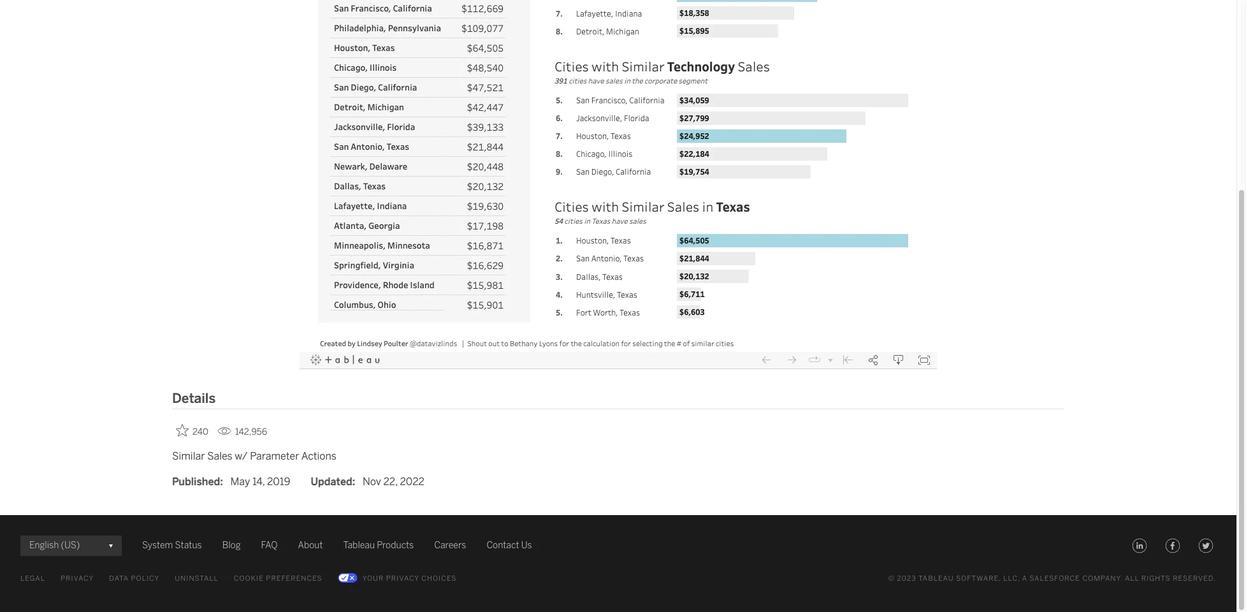 Task type: describe. For each thing, give the bounding box(es) containing it.
updated :
[[311, 476, 355, 488]]

legal link
[[20, 571, 45, 587]]

faq link
[[261, 538, 278, 553]]

updated
[[311, 476, 352, 488]]

142,956
[[235, 426, 267, 437]]

240
[[193, 426, 209, 437]]

cookie preferences
[[234, 574, 323, 583]]

careers
[[434, 540, 466, 551]]

a
[[1023, 574, 1028, 583]]

: for published
[[220, 476, 223, 488]]

status
[[175, 540, 202, 551]]

uninstall
[[175, 574, 219, 583]]

system status
[[142, 540, 202, 551]]

system status link
[[142, 538, 202, 553]]

contact
[[487, 540, 519, 551]]

tableau inside tableau products link
[[343, 540, 375, 551]]

about
[[298, 540, 323, 551]]

14,
[[253, 476, 265, 488]]

llc,
[[1004, 574, 1021, 583]]

details
[[172, 391, 216, 406]]

similar sales w/ parameter actions
[[172, 450, 337, 462]]

blog
[[222, 540, 241, 551]]

tableau products
[[343, 540, 414, 551]]

choices
[[422, 574, 457, 583]]

privacy link
[[61, 571, 94, 587]]

rights
[[1142, 574, 1171, 583]]

legal
[[20, 574, 45, 583]]

about link
[[298, 538, 323, 553]]

actions
[[301, 450, 337, 462]]

Add Favorite button
[[172, 420, 212, 441]]

sales
[[207, 450, 233, 462]]

reserved.
[[1174, 574, 1217, 583]]

careers link
[[434, 538, 466, 553]]

system
[[142, 540, 173, 551]]

salesforce
[[1030, 574, 1081, 583]]

software,
[[957, 574, 1002, 583]]

(us)
[[61, 540, 80, 551]]

all
[[1126, 574, 1140, 583]]

products
[[377, 540, 414, 551]]

your privacy choices
[[363, 574, 457, 583]]

company.
[[1083, 574, 1124, 583]]

english
[[29, 540, 59, 551]]

your
[[363, 574, 384, 583]]

data policy link
[[109, 571, 160, 587]]

1 privacy from the left
[[61, 574, 94, 583]]



Task type: locate. For each thing, give the bounding box(es) containing it.
faq
[[261, 540, 278, 551]]

data
[[109, 574, 129, 583]]

blog link
[[222, 538, 241, 553]]

similar
[[172, 450, 205, 462]]

1 horizontal spatial tableau
[[919, 574, 954, 583]]

may 14, 2019
[[230, 476, 290, 488]]

142,956 views element
[[212, 421, 272, 442]]

2 : from the left
[[352, 476, 355, 488]]

may
[[230, 476, 250, 488]]

0 horizontal spatial tableau
[[343, 540, 375, 551]]

preferences
[[266, 574, 323, 583]]

your privacy choices link
[[338, 571, 457, 587]]

cookie preferences button
[[234, 571, 323, 587]]

contact us link
[[487, 538, 532, 553]]

0 horizontal spatial :
[[220, 476, 223, 488]]

tableau
[[343, 540, 375, 551], [919, 574, 954, 583]]

2022
[[400, 476, 425, 488]]

©
[[889, 574, 895, 583]]

uninstall link
[[175, 571, 219, 587]]

nov 22, 2022
[[363, 476, 425, 488]]

0 horizontal spatial privacy
[[61, 574, 94, 583]]

published :
[[172, 476, 223, 488]]

parameter
[[250, 450, 299, 462]]

1 horizontal spatial :
[[352, 476, 355, 488]]

cookie
[[234, 574, 264, 583]]

2 privacy from the left
[[386, 574, 419, 583]]

privacy
[[61, 574, 94, 583], [386, 574, 419, 583]]

2019
[[267, 476, 290, 488]]

: for updated
[[352, 476, 355, 488]]

1 : from the left
[[220, 476, 223, 488]]

tableau products link
[[343, 538, 414, 553]]

tableau right 2023
[[919, 574, 954, 583]]

w/
[[235, 450, 248, 462]]

data policy
[[109, 574, 160, 583]]

1 horizontal spatial privacy
[[386, 574, 419, 583]]

published
[[172, 476, 220, 488]]

privacy right the your
[[386, 574, 419, 583]]

us
[[521, 540, 532, 551]]

0 vertical spatial tableau
[[343, 540, 375, 551]]

privacy down selected language element
[[61, 574, 94, 583]]

1 vertical spatial tableau
[[919, 574, 954, 583]]

© 2023 tableau software, llc, a salesforce company. all rights reserved.
[[889, 574, 1217, 583]]

selected language element
[[29, 536, 113, 556]]

english (us)
[[29, 540, 80, 551]]

policy
[[131, 574, 160, 583]]

: left the nov
[[352, 476, 355, 488]]

nov
[[363, 476, 381, 488]]

:
[[220, 476, 223, 488], [352, 476, 355, 488]]

2023
[[898, 574, 917, 583]]

contact us
[[487, 540, 532, 551]]

22,
[[384, 476, 398, 488]]

tableau up the your
[[343, 540, 375, 551]]

: left may
[[220, 476, 223, 488]]



Task type: vqa. For each thing, say whether or not it's contained in the screenshot.
the Tableau Products
yes



